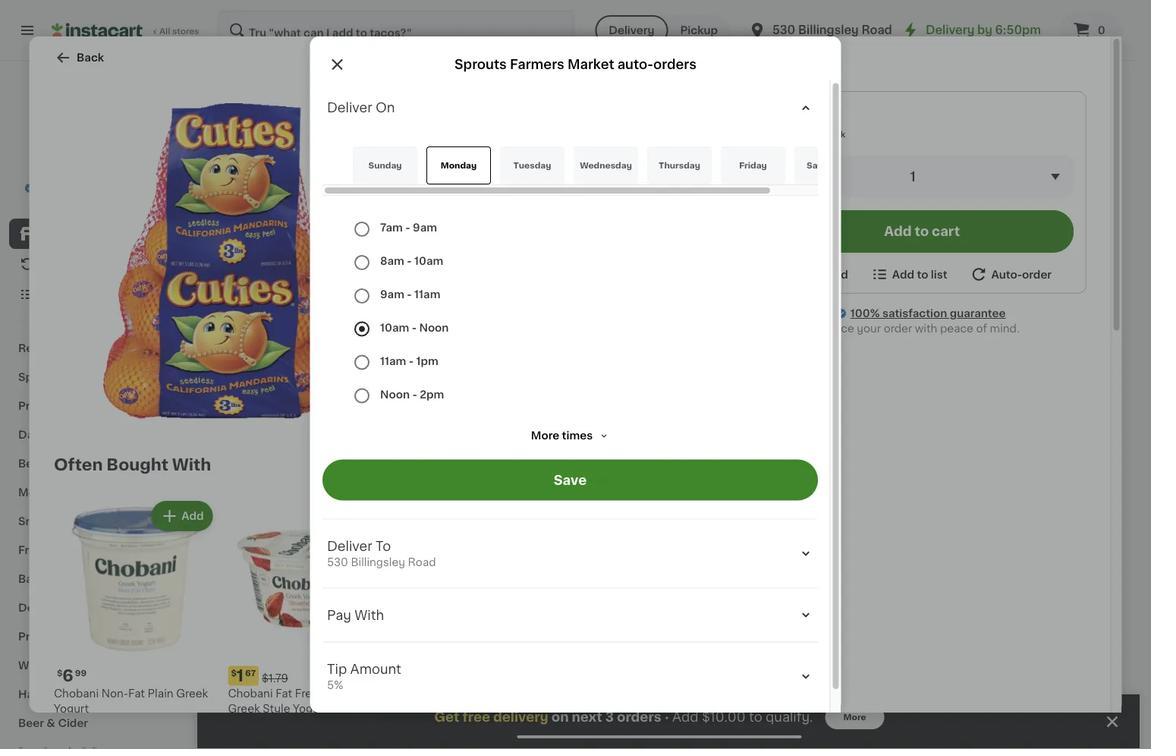 Task type: locate. For each thing, give the bounding box(es) containing it.
auto- for make sure your auto-order total meets the $10 order minimum.
[[448, 610, 472, 618]]

3 yogurt from the left
[[430, 703, 465, 714]]

place
[[824, 323, 854, 334]]

lb up 0.69
[[854, 617, 862, 625]]

1 chobani from the left
[[54, 688, 98, 699]]

prepared
[[18, 631, 69, 642]]

0 horizontal spatial on
[[552, 711, 569, 724]]

make
[[378, 610, 402, 618]]

- for 10am
[[411, 322, 416, 333]]

2 each (est.) from the left
[[415, 277, 481, 289]]

price
[[464, 634, 485, 642]]

3 fat from the left
[[642, 688, 658, 699]]

- for 9am
[[407, 289, 411, 299]]

/ up 10am - noon at the top of the page
[[404, 313, 407, 322]]

each (est.) down recurring delivery starts
[[415, 277, 481, 289]]

beverages up the cider
[[47, 689, 106, 700]]

plain down 'stonyfield'
[[402, 703, 428, 714]]

$ 0 32
[[231, 278, 260, 294]]

None search field
[[217, 9, 575, 52]]

sprouts inside dialog
[[455, 58, 507, 71]]

9am right 7am
[[413, 222, 437, 233]]

2 banana from the left
[[377, 299, 417, 309]]

1 vertical spatial your
[[426, 610, 446, 618]]

99 up hard beverages link
[[75, 669, 86, 677]]

- left 2pm
[[412, 389, 417, 399]]

chobani down '$ 1 67'
[[228, 688, 273, 699]]

1 vertical spatial deliver
[[378, 223, 409, 232]]

organic inside 'organic blueberries 1 pint container'
[[824, 299, 866, 309]]

with up file at the left bottom of page
[[354, 608, 384, 621]]

auto- inside by adding this auto- order to cart, you agree to recurring charges for this item to any valid payment method on file until you cancel. price shown is per unit.
[[717, 610, 740, 618]]

1 vertical spatial guarantee
[[950, 308, 1006, 319]]

1 horizontal spatial 100%
[[850, 308, 880, 319]]

$ 1 67
[[231, 668, 255, 684]]

bought
[[106, 456, 168, 472]]

with inside dropdown button
[[354, 608, 384, 621]]

delivery down whole
[[493, 711, 549, 724]]

this up method
[[700, 610, 715, 618]]

guarantee
[[117, 184, 161, 192], [950, 308, 1006, 319]]

greek inside 'chobani fat free strawberry greek style yogurt'
[[228, 703, 260, 714]]

pickup
[[680, 25, 718, 36]]

delivery inside button
[[609, 25, 655, 36]]

sprouts farmers market auto-order details
[[378, 399, 669, 412]]

1 horizontal spatial total
[[498, 610, 518, 618]]

treatment tracker modal dialog
[[197, 694, 1140, 749]]

lb up 10am - noon at the top of the page
[[409, 313, 417, 322]]

produce link
[[9, 392, 184, 420]]

more right qualify.
[[844, 713, 866, 721]]

$ up meets
[[529, 583, 534, 591]]

1 vertical spatial 100% satisfaction guarantee
[[850, 308, 1006, 319]]

1 vertical spatial total
[[498, 610, 518, 618]]

$ 6 99
[[827, 278, 856, 294], [57, 668, 86, 684]]

99 up "pint"
[[845, 279, 856, 287]]

auto-order more items dialog
[[366, 36, 785, 713]]

organic non-gmo inside product group
[[229, 565, 314, 574]]

market up more times
[[494, 399, 543, 412]]

beets down '$3.99'
[[703, 602, 734, 613]]

- left every
[[405, 222, 410, 233]]

2 vertical spatial auto-
[[378, 343, 416, 356]]

1 each (est.) from the left
[[266, 277, 332, 289]]

ingredients ingredients: mandarins read more
[[410, 142, 532, 183]]

guarantee up of
[[950, 308, 1006, 319]]

1 item carousel region from the top
[[228, 79, 1110, 370]]

deliver on
[[327, 101, 395, 114]]

1 vertical spatial 11am
[[380, 355, 406, 366]]

1 vertical spatial 3
[[683, 582, 694, 598]]

container for blueberries
[[848, 313, 890, 322]]

deliver left on
[[327, 101, 372, 114]]

best sellers
[[228, 693, 328, 709]]

plain
[[147, 688, 173, 699], [402, 703, 428, 714]]

to left "cart"
[[914, 225, 929, 238]]

tuesday tab
[[500, 146, 564, 184]]

yogurt
[[54, 703, 88, 714], [293, 703, 328, 714], [430, 703, 465, 714], [576, 703, 611, 714]]

banana inside banana $0.59 / lb about 0.43 lb each
[[377, 299, 417, 309]]

plain inside the stonyfield organic whole milk plain yogurt
[[402, 703, 428, 714]]

greek left style
[[228, 703, 260, 714]]

more inside button
[[844, 713, 866, 721]]

99 inside $ 0 99
[[547, 583, 559, 591]]

product group containing 2
[[228, 437, 365, 645]]

$3.88 original price: $4.49 element
[[973, 276, 1110, 296]]

1 50 from the left
[[695, 583, 707, 591]]

market up 100% satisfaction guarantee button
[[124, 151, 163, 162]]

farmers inside auto-order more items dialog
[[435, 399, 491, 412]]

auto-
[[618, 58, 653, 71], [546, 399, 582, 412], [448, 610, 472, 618], [717, 610, 740, 618]]

99 for chobani non-fat plain greek yogurt
[[75, 669, 86, 677]]

service type group
[[595, 15, 730, 46]]

each inside yellow onion $1.49 / lb about 0.69 lb each
[[882, 629, 903, 637]]

deliver
[[327, 101, 372, 114], [378, 223, 409, 232], [327, 539, 372, 552]]

organic blueberries 1 pint container
[[824, 299, 930, 322]]

0 horizontal spatial /
[[253, 313, 257, 322]]

2 yogurt from the left
[[293, 703, 328, 714]]

1 vertical spatial $ 6 99
[[57, 668, 86, 684]]

set
[[378, 107, 396, 118]]

each (est.) inside $0.25 each (estimated) element
[[415, 277, 481, 289]]

1 vertical spatial farmers
[[77, 151, 121, 162]]

100% inside button
[[39, 184, 62, 192]]

banana up $0.59
[[377, 299, 417, 309]]

9am
[[413, 222, 437, 233], [380, 289, 404, 299]]

$ 6 99 inside main content
[[827, 278, 856, 294]]

(est.) for organic banana
[[299, 277, 332, 289]]

satisfaction inside 100% satisfaction guarantee link
[[882, 308, 947, 319]]

tab list
[[322, 146, 859, 195]]

- up "auto-order total"
[[411, 322, 416, 333]]

vegetables
[[278, 390, 373, 406]]

1 banana from the left
[[273, 298, 313, 309]]

sprouts farmers market logo image
[[63, 79, 130, 146], [378, 129, 398, 149]]

(est.) inside $0.32 each (estimated) element
[[299, 277, 332, 289]]

method
[[707, 622, 740, 630]]

0 horizontal spatial farmers
[[77, 151, 121, 162]]

1 horizontal spatial 530
[[773, 25, 796, 36]]

beverages down the dairy & eggs
[[18, 458, 76, 469]]

0 vertical spatial billingsley
[[798, 25, 859, 36]]

deliver left the to
[[327, 539, 372, 552]]

deliver inside auto-order more items dialog
[[378, 223, 409, 232]]

100% down sprouts farmers market
[[39, 184, 62, 192]]

chobani for chobani no fat vanilla greek yogurt
[[576, 688, 621, 699]]

0 horizontal spatial about
[[228, 325, 253, 334]]

on down white
[[742, 622, 753, 630]]

3 chobani from the left
[[576, 688, 621, 699]]

main content containing fresh fruit
[[197, 61, 1140, 749]]

0 horizontal spatial guarantee
[[117, 184, 161, 192]]

1 fat from the left
[[128, 688, 145, 699]]

6 for organic blueberries
[[832, 278, 843, 294]]

sprouts for sprouts farmers market auto-order details
[[378, 399, 432, 412]]

0 horizontal spatial chobani
[[54, 688, 98, 699]]

1 (est.) from the left
[[299, 277, 332, 289]]

stores
[[172, 27, 199, 35]]

organic non-gmo up 88
[[974, 262, 1059, 270]]

0 horizontal spatial billingsley
[[351, 556, 405, 567]]

cucumber
[[422, 602, 478, 613]]

satisfaction
[[64, 184, 115, 192], [882, 308, 947, 319]]

0 vertical spatial noon
[[419, 322, 448, 333]]

more for more times
[[531, 429, 559, 440]]

10am down $0.59
[[380, 322, 409, 333]]

hard beverages
[[18, 689, 106, 700]]

stonyfield organic whole milk plain yogurt
[[402, 688, 562, 714]]

organic non-gmo up $ 1 50
[[378, 565, 463, 574]]

item carousel region containing best sellers
[[228, 686, 1110, 749]]

tab list containing sunday
[[322, 146, 859, 195]]

each (est.) inside $0.32 each (estimated) element
[[266, 277, 332, 289]]

auto- up a
[[378, 85, 426, 101]]

2 vertical spatial 6
[[62, 668, 73, 684]]

0 vertical spatial 530
[[773, 25, 796, 36]]

save button
[[322, 459, 818, 500]]

0 inside button
[[1098, 25, 1105, 36]]

ct
[[382, 617, 391, 625]]

1 left 67
[[236, 668, 243, 684]]

sprouts farmers market auto-orders dialog
[[310, 36, 859, 713]]

every
[[411, 223, 435, 232]]

saturday tab
[[794, 146, 859, 184]]

$10.00
[[702, 711, 746, 724]]

$ left "32"
[[231, 279, 236, 287]]

sprouts farmers market logo image inside auto-order more items dialog
[[378, 129, 398, 149]]

celery
[[273, 602, 308, 613]]

strawberry
[[321, 688, 380, 699]]

wine
[[770, 602, 797, 613], [18, 660, 46, 671]]

road
[[862, 25, 892, 36], [408, 556, 436, 567]]

yogurt for chobani non-fat plain greek yogurt
[[54, 703, 88, 714]]

4 yogurt from the left
[[576, 703, 611, 714]]

foods
[[71, 631, 105, 642]]

chobani up the cider
[[54, 688, 98, 699]]

/ inside yellow onion $1.49 / lb about 0.69 lb each
[[848, 617, 852, 625]]

add button for organic banana
[[301, 138, 360, 165]]

tip amount 5%
[[327, 662, 401, 690]]

lb right 0.43
[[425, 325, 433, 334]]

2 item carousel region from the top
[[228, 382, 1110, 674]]

0 horizontal spatial more
[[531, 429, 559, 440]]

1 vertical spatial orders
[[617, 711, 661, 724]]

plain down wine link on the bottom left
[[147, 688, 173, 699]]

11am left 1pm at the left
[[380, 355, 406, 366]]

main content
[[197, 61, 1140, 749]]

1 vertical spatial plain
[[402, 703, 428, 714]]

delivery for delivery
[[609, 25, 655, 36]]

0 horizontal spatial each (est.)
[[266, 277, 332, 289]]

deliver inside dropdown button
[[327, 101, 372, 114]]

friday tab
[[721, 146, 785, 184]]

your down 'organic blueberries 1 pint container'
[[857, 323, 881, 334]]

10am - noon
[[380, 322, 448, 333]]

thursday
[[658, 161, 700, 169]]

yogurt inside chobani no fat vanilla greek yogurt
[[576, 703, 611, 714]]

yellow
[[824, 602, 857, 613]]

recurring delivery starts
[[378, 266, 485, 274]]

$3.99
[[713, 587, 744, 597]]

organic non-gmo for organic cucumber
[[378, 565, 463, 574]]

on inside treatment tracker modal dialog
[[552, 711, 569, 724]]

add inside treatment tracker modal dialog
[[672, 711, 699, 724]]

1 fresh from the top
[[228, 86, 275, 102]]

prepared foods
[[18, 631, 105, 642]]

organic inside organic cucumber 1 ct
[[377, 602, 419, 613]]

1 inside organic cucumber 1 ct
[[377, 617, 380, 625]]

container inside organic raspberries 6 oz container
[[992, 313, 1034, 322]]

$ 6 99 up "pint"
[[827, 278, 856, 294]]

$0.59
[[377, 313, 402, 322]]

order down make
[[378, 622, 401, 630]]

sprouts inside auto-order more items dialog
[[378, 399, 432, 412]]

chobani for chobani fat free strawberry greek style yogurt
[[228, 688, 273, 699]]

until
[[393, 634, 411, 642]]

3 item carousel region from the top
[[228, 686, 1110, 749]]

& inside $ 3 50 $3.99 love beets white wine & balsamic beets
[[800, 602, 809, 613]]

0 horizontal spatial this
[[515, 107, 535, 118]]

order inside auto-order items set a schedule to receive this item regularly.
[[426, 85, 471, 101]]

deli
[[18, 603, 40, 613]]

3 inside $ 3 50 $3.99 love beets white wine & balsamic beets
[[683, 582, 694, 598]]

fresh for fresh vegetables
[[228, 390, 275, 406]]

organic raspberries 6 oz container
[[973, 299, 1082, 322]]

10am up recurring delivery starts
[[414, 255, 443, 266]]

fresh left the fruit
[[228, 86, 275, 102]]

/ for organic
[[253, 313, 257, 322]]

yogurt for chobani no fat vanilla greek yogurt
[[576, 703, 611, 714]]

$1.67 original price: $1.79 element
[[228, 666, 390, 686]]

6 inside organic raspberries 6 oz container
[[973, 313, 978, 322]]

0 vertical spatial 9am
[[413, 222, 437, 233]]

2 horizontal spatial this
[[700, 610, 715, 618]]

7am
[[380, 222, 403, 233]]

file
[[378, 634, 391, 642]]

0 horizontal spatial noon
[[380, 389, 409, 399]]

3 inside $3.88 original price: $4.49 'element'
[[981, 278, 992, 294]]

50 for 1
[[394, 583, 405, 591]]

& for eggs
[[50, 430, 59, 440]]

5% inside the tip amount 5%
[[327, 679, 343, 690]]

order right $10 at the bottom of the page
[[583, 610, 607, 618]]

$1.29 element
[[973, 580, 1110, 600]]

(est.) for banana
[[448, 277, 481, 289]]

1 horizontal spatial wine
[[770, 602, 797, 613]]

container right "pint"
[[848, 313, 890, 322]]

0 vertical spatial 5%
[[404, 579, 417, 588]]

1 horizontal spatial 3
[[683, 582, 694, 598]]

1 vertical spatial with
[[354, 608, 384, 621]]

greek left best
[[176, 688, 208, 699]]

about down '$1.49'
[[824, 629, 849, 637]]

1 vertical spatial auto-
[[991, 269, 1022, 280]]

2 49
[[236, 582, 260, 598]]

fat inside chobani non-fat plain greek yogurt
[[128, 688, 145, 699]]

in down '$5.99'
[[811, 130, 819, 138]]

add button
[[301, 138, 360, 165], [450, 138, 509, 165], [599, 138, 658, 165], [748, 138, 807, 165], [897, 138, 956, 165], [1046, 138, 1105, 165], [301, 442, 360, 469], [450, 442, 509, 469], [599, 442, 658, 469], [748, 442, 807, 469], [152, 502, 211, 530], [327, 502, 385, 530], [501, 502, 559, 530], [675, 502, 733, 530]]

delivery up $0.25 each (estimated) element
[[423, 266, 457, 274]]

0 horizontal spatial greek
[[176, 688, 208, 699]]

each right 0.41
[[284, 325, 305, 334]]

lb
[[259, 313, 267, 322], [409, 313, 417, 322], [274, 325, 282, 334], [425, 325, 433, 334], [854, 617, 862, 625], [872, 629, 880, 637]]

fresh vegetables
[[228, 390, 373, 406]]

pay
[[327, 608, 351, 621]]

0 horizontal spatial 530
[[327, 556, 348, 567]]

time
[[487, 519, 512, 530]]

1 horizontal spatial $ 6 99
[[827, 278, 856, 294]]

delivery inside delivery tip 5%
[[404, 565, 450, 575]]

instacart logo image
[[52, 21, 143, 39]]

0 vertical spatial satisfaction
[[64, 184, 115, 192]]

0 horizontal spatial you
[[413, 634, 429, 642]]

2 vertical spatial 3
[[605, 711, 614, 724]]

1 vertical spatial 10am
[[380, 322, 409, 333]]

- for noon
[[412, 389, 417, 399]]

container inside 'organic blueberries 1 pint container'
[[848, 313, 890, 322]]

add inside button
[[892, 269, 914, 280]]

farmers up 100% satisfaction guarantee button
[[77, 151, 121, 162]]

about down $0.59
[[377, 325, 402, 334]]

1 horizontal spatial plain
[[402, 703, 428, 714]]

0 horizontal spatial sprouts farmers market logo image
[[63, 79, 130, 146]]

organic celery
[[228, 602, 308, 613]]

with
[[915, 323, 937, 334]]

2 horizontal spatial market
[[568, 58, 614, 71]]

1 container from the left
[[848, 313, 890, 322]]

$ left 67
[[231, 669, 236, 677]]

delivery up sprouts farmers market auto-orders
[[609, 25, 655, 36]]

0 horizontal spatial market
[[124, 151, 163, 162]]

to up .
[[618, 622, 626, 630]]

beverages
[[18, 458, 76, 469], [47, 689, 106, 700]]

meets
[[520, 610, 548, 618]]

farmers for sprouts farmers market
[[77, 151, 121, 162]]

sprouts for sprouts farmers market auto-orders
[[455, 58, 507, 71]]

deliver to 530 billingsley road
[[327, 539, 436, 567]]

1 up make
[[385, 582, 392, 598]]

0 horizontal spatial your
[[426, 610, 446, 618]]

1 vertical spatial item
[[597, 622, 616, 630]]

2 horizontal spatial farmers
[[510, 58, 564, 71]]

1 left 03
[[832, 582, 839, 598]]

market for sprouts farmers market
[[124, 151, 163, 162]]

delivery left by
[[926, 25, 975, 36]]

& right beer
[[47, 718, 55, 729]]

item inside by adding this auto- order to cart, you agree to recurring charges for this item to any valid payment method on file until you cancel. price shown is per unit.
[[597, 622, 616, 630]]

2 horizontal spatial /
[[848, 617, 852, 625]]

& left candy
[[60, 516, 69, 527]]

-
[[405, 222, 410, 233], [407, 255, 411, 266], [407, 289, 411, 299], [411, 322, 416, 333], [408, 355, 413, 366], [412, 389, 417, 399]]

item left regularly. at the top of the page
[[538, 107, 561, 118]]

yogurt inside chobani non-fat plain greek yogurt
[[54, 703, 88, 714]]

product group
[[228, 134, 365, 354], [377, 134, 514, 354], [526, 134, 663, 342], [675, 134, 812, 342], [824, 134, 961, 324], [973, 134, 1110, 324], [228, 437, 365, 645], [377, 437, 514, 627], [526, 437, 663, 627], [675, 437, 812, 656], [54, 498, 216, 728], [228, 498, 390, 728], [402, 498, 564, 728], [576, 498, 738, 746], [228, 741, 365, 749], [377, 741, 514, 749], [526, 741, 663, 749], [675, 741, 812, 749], [824, 741, 961, 749], [973, 741, 1110, 749]]

5% for tip amount
[[327, 679, 343, 690]]

item up apply
[[597, 622, 616, 630]]

0 button
[[1059, 12, 1122, 49]]

sprouts farmers market logo image inside sprouts farmers market link
[[63, 79, 130, 146]]

5% inside delivery tip 5%
[[404, 579, 417, 588]]

item
[[538, 107, 561, 118], [597, 622, 616, 630]]

delivery
[[926, 25, 975, 36], [609, 25, 655, 36], [404, 519, 450, 530], [404, 565, 450, 575]]

50
[[695, 583, 707, 591], [394, 583, 405, 591]]

$ 6 99 for organic blueberries
[[827, 278, 856, 294]]

sprouts brands link
[[9, 363, 184, 392]]

chobani inside 'chobani fat free strawberry greek style yogurt'
[[228, 688, 273, 699]]

1 horizontal spatial guarantee
[[950, 308, 1006, 319]]

0 horizontal spatial 6
[[62, 668, 73, 684]]

& right day
[[475, 519, 484, 530]]

0 horizontal spatial satisfaction
[[64, 184, 115, 192]]

0 vertical spatial 100% satisfaction guarantee
[[39, 184, 161, 192]]

1 horizontal spatial fat
[[275, 688, 292, 699]]

1 horizontal spatial road
[[862, 25, 892, 36]]

organic non-gmo for organic celery
[[229, 565, 314, 574]]

add button for chobani non-fat plain greek yogurt
[[152, 502, 211, 530]]

lb right 0.41
[[274, 325, 282, 334]]

1 vertical spatial 100%
[[850, 308, 880, 319]]

in inside product group
[[269, 632, 277, 640]]

2 vertical spatial deliver
[[327, 539, 372, 552]]

0 vertical spatial plain
[[147, 688, 173, 699]]

valid
[[646, 622, 665, 630]]

farmers inside dialog
[[510, 58, 564, 71]]

1 horizontal spatial greek
[[228, 703, 260, 714]]

0 horizontal spatial 3
[[605, 711, 614, 724]]

non- inside product group
[[270, 565, 291, 574]]

0 vertical spatial 11am
[[414, 289, 440, 299]]

auto- inside auto-order items set a schedule to receive this item regularly.
[[378, 85, 426, 101]]

0 vertical spatial road
[[862, 25, 892, 36]]

farmers for sprouts farmers market auto-order details
[[435, 399, 491, 412]]

1 horizontal spatial more
[[844, 713, 866, 721]]

auto- up $4.49
[[991, 269, 1022, 280]]

$ up love
[[678, 583, 683, 591]]

1 vertical spatial fresh
[[228, 390, 275, 406]]

2 container from the left
[[992, 313, 1034, 322]]

1 inside 'organic blueberries 1 pint container'
[[824, 313, 827, 322]]

/ right '$1.49'
[[848, 617, 852, 625]]

67
[[245, 669, 255, 677]]

organic non-gmo up "32"
[[229, 262, 314, 270]]

auto- inside button
[[991, 269, 1022, 280]]

0 vertical spatial this
[[515, 107, 535, 118]]

0 horizontal spatial 9am
[[380, 289, 404, 299]]

in down organic celery
[[269, 632, 277, 640]]

1 horizontal spatial you
[[435, 622, 451, 630]]

2 horizontal spatial greek
[[698, 688, 730, 699]]

0 vertical spatial total
[[455, 343, 485, 356]]

satisfaction down sprouts farmers market
[[64, 184, 115, 192]]

order down blueberries
[[883, 323, 912, 334]]

greek
[[176, 688, 208, 699], [698, 688, 730, 699], [228, 703, 260, 714]]

0 horizontal spatial item
[[538, 107, 561, 118]]

auto- up agree
[[448, 610, 472, 618]]

greek inside chobani non-fat plain greek yogurt
[[176, 688, 208, 699]]

1 left ct
[[377, 617, 380, 625]]

produce
[[18, 401, 64, 411]]

sprouts
[[455, 58, 507, 71], [31, 151, 74, 162], [18, 372, 61, 382], [378, 399, 432, 412]]

more left times
[[531, 429, 559, 440]]

0 horizontal spatial 100%
[[39, 184, 62, 192]]

market
[[568, 58, 614, 71], [124, 151, 163, 162], [494, 399, 543, 412]]

/ for yellow
[[848, 617, 852, 625]]

1 for $ 1 67
[[236, 668, 243, 684]]

1 horizontal spatial chobani
[[228, 688, 273, 699]]

each inside organic banana $0.79 / lb about 0.41 lb each
[[284, 325, 305, 334]]

1 horizontal spatial noon
[[419, 322, 448, 333]]

6 up "pint"
[[832, 278, 843, 294]]

delivery inside treatment tracker modal dialog
[[493, 711, 549, 724]]

noon down 11am - 1pm
[[380, 389, 409, 399]]

item carousel region
[[228, 79, 1110, 370], [228, 382, 1110, 674], [228, 686, 1110, 749]]

cancel.
[[431, 634, 462, 642]]

many inside product group
[[243, 632, 267, 640]]

receive
[[473, 107, 512, 118]]

1 vertical spatial 5%
[[327, 679, 343, 690]]

ingredients button
[[410, 140, 739, 155]]

10am
[[414, 255, 443, 266], [380, 322, 409, 333]]

1 horizontal spatial 100% satisfaction guarantee
[[850, 308, 1006, 319]]

9am - 11am
[[380, 289, 440, 299]]

gmo up celery
[[291, 565, 314, 574]]

50 inside $ 1 50
[[394, 583, 405, 591]]

0 horizontal spatial $ 6 99
[[57, 668, 86, 684]]

yogurt inside 'chobani fat free strawberry greek style yogurt'
[[293, 703, 328, 714]]

to inside button
[[917, 269, 928, 280]]

add to cart button
[[770, 210, 1073, 253]]

non- up $4.49
[[1015, 262, 1036, 270]]

0 vertical spatial fresh
[[228, 86, 275, 102]]

chobani inside chobani non-fat plain greek yogurt
[[54, 688, 98, 699]]

chobani up next
[[576, 688, 621, 699]]

1 horizontal spatial container
[[992, 313, 1034, 322]]

order up times
[[582, 399, 619, 412]]

2 50 from the left
[[394, 583, 405, 591]]

hard
[[18, 689, 45, 700]]

fat inside chobani no fat vanilla greek yogurt
[[642, 688, 658, 699]]

sprouts down recipes
[[18, 372, 61, 382]]

delivery inside auto-order more items dialog
[[423, 266, 457, 274]]

2 horizontal spatial 99
[[845, 279, 856, 287]]

recurring
[[378, 266, 421, 274]]

0 horizontal spatial plain
[[147, 688, 173, 699]]

add button for love beets white wine & balsamic beets
[[748, 442, 807, 469]]

3 for love beets white wine & balsamic beets
[[683, 582, 694, 598]]

2 chobani from the left
[[228, 688, 273, 699]]

100% satisfaction guarantee up with
[[850, 308, 1006, 319]]

gmo up $0.32 each (estimated) element at the top left of the page
[[291, 262, 314, 270]]

beer & cider link
[[9, 709, 184, 738]]

greek inside chobani no fat vanilla greek yogurt
[[698, 688, 730, 699]]

each (est.)
[[266, 277, 332, 289], [415, 277, 481, 289]]

balsamic
[[675, 617, 723, 628]]

deliver for deliver every
[[378, 223, 409, 232]]

1 vertical spatial 6
[[973, 313, 978, 322]]

1 horizontal spatial 10am
[[414, 255, 443, 266]]

0 horizontal spatial 99
[[75, 669, 86, 677]]

1 yogurt from the left
[[54, 703, 88, 714]]

$ up hard beverages at the left of the page
[[57, 669, 62, 677]]

item carousel region containing fresh vegetables
[[228, 382, 1110, 674]]

total up recurring
[[498, 610, 518, 618]]

about inside organic banana $0.79 / lb about 0.41 lb each
[[228, 325, 253, 334]]

banana down $0.32 each (estimated) element at the top left of the page
[[273, 298, 313, 309]]

0 horizontal spatial 5%
[[327, 679, 343, 690]]

0 horizontal spatial 10am
[[380, 322, 409, 333]]

monday
[[440, 161, 476, 169]]

about inside yellow onion $1.49 / lb about 0.69 lb each
[[824, 629, 849, 637]]

item inside auto-order items set a schedule to receive this item regularly.
[[538, 107, 561, 118]]

1 vertical spatial billingsley
[[351, 556, 405, 567]]

0 horizontal spatial road
[[408, 556, 436, 567]]

(est.) inside $0.25 each (estimated) element
[[448, 277, 481, 289]]

1 horizontal spatial 99
[[547, 583, 559, 591]]

0 vertical spatial 3
[[981, 278, 992, 294]]

0 vertical spatial 6
[[832, 278, 843, 294]]

2 (est.) from the left
[[448, 277, 481, 289]]

organic non-gmo up 49 at the bottom of the page
[[229, 565, 314, 574]]

to left receive
[[460, 107, 471, 118]]

2 fresh from the top
[[228, 390, 275, 406]]

add button for banana
[[450, 138, 509, 165]]

stock
[[821, 130, 845, 138], [279, 341, 303, 349], [279, 632, 303, 640], [875, 644, 899, 653]]

you up cancel.
[[435, 622, 451, 630]]

read
[[410, 172, 438, 183]]

about inside banana $0.59 / lb about 0.43 lb each
[[377, 325, 402, 334]]

- for 8am
[[407, 255, 411, 266]]

$ left 03
[[827, 583, 832, 591]]

2 fat from the left
[[275, 688, 292, 699]]



Task type: describe. For each thing, give the bounding box(es) containing it.
the
[[550, 610, 564, 618]]

1 vertical spatial beverages
[[47, 689, 106, 700]]

$1.79
[[261, 673, 288, 683]]

beer & cider
[[18, 718, 88, 729]]

order inside by adding this auto- order to cart, you agree to recurring charges for this item to any valid payment method on file until you cancel. price shown is per unit.
[[378, 622, 401, 630]]

530 inside 530 billingsley road popup button
[[773, 25, 796, 36]]

saturday
[[806, 161, 847, 169]]

sprouts brands
[[18, 372, 103, 382]]

each (est.) for banana
[[415, 277, 481, 289]]

$ inside $ 0 32
[[231, 279, 236, 287]]

$ inside $ 0 99
[[529, 583, 534, 591]]

fat for chobani non-fat plain greek yogurt
[[128, 688, 145, 699]]

1 vertical spatial 9am
[[380, 289, 404, 299]]

sprouts cage free large brown grade a eggs image
[[515, 167, 551, 203]]

order up agree
[[472, 610, 496, 618]]

sprouts for sprouts brands
[[18, 372, 61, 382]]

beverages link
[[9, 449, 184, 478]]

items
[[475, 85, 522, 101]]

tip
[[452, 565, 467, 575]]

to up price on the left bottom of page
[[479, 622, 488, 630]]

more times
[[531, 429, 592, 440]]

$ inside $ 1 50
[[380, 583, 385, 591]]

organic non-gmo for organic banana
[[229, 262, 314, 270]]

99 for organic blueberries
[[845, 279, 856, 287]]

satisfaction inside 100% satisfaction guarantee button
[[64, 184, 115, 192]]

wednesday tab
[[573, 146, 638, 184]]

sprouts for sprouts farmers market
[[31, 151, 74, 162]]

gmo for organic celery
[[291, 565, 314, 574]]

0 horizontal spatial 11am
[[380, 355, 406, 366]]

3 inside treatment tracker modal dialog
[[605, 711, 614, 724]]

mandarins bag image
[[387, 167, 424, 203]]

3 for 3
[[981, 278, 992, 294]]

add button for organic cucumber
[[450, 442, 509, 469]]

fat inside 'chobani fat free strawberry greek style yogurt'
[[275, 688, 292, 699]]

often
[[54, 456, 102, 472]]

whole
[[505, 688, 538, 699]]

auto- for by adding this auto- order to cart, you agree to recurring charges for this item to any valid payment method on file until you cancel. price shown is per unit.
[[717, 610, 740, 618]]

& for candy
[[60, 516, 69, 527]]

orders inside treatment tracker modal dialog
[[617, 711, 661, 724]]

yogurt for stonyfield organic whole milk plain yogurt
[[430, 703, 465, 714]]

container for raspberries
[[992, 313, 1034, 322]]

& for cider
[[47, 718, 55, 729]]

auto- for items
[[378, 85, 426, 101]]

delivery for delivery day & time
[[404, 519, 450, 530]]

$0.25 each (estimated) element
[[377, 276, 514, 296]]

plain inside chobani non-fat plain greek yogurt
[[147, 688, 173, 699]]

banana inside organic banana $0.79 / lb about 0.41 lb each
[[273, 298, 313, 309]]

lb up 0.41
[[259, 313, 267, 322]]

6:50pm
[[995, 25, 1041, 36]]

organic cilantro image
[[472, 167, 509, 203]]

market for sprouts farmers market auto-orders
[[568, 58, 614, 71]]

6 for chobani non-fat plain greek yogurt
[[62, 668, 73, 684]]

auto-order items set a schedule to receive this item regularly.
[[378, 85, 613, 118]]

chobani for chobani non-fat plain greek yogurt
[[54, 688, 98, 699]]

order inside button
[[1022, 269, 1051, 280]]

0 vertical spatial 10am
[[414, 255, 443, 266]]

1 for $ 1 50
[[385, 582, 392, 598]]

more for more
[[844, 713, 866, 721]]

$ 3 88
[[976, 278, 1005, 294]]

to up until
[[403, 622, 412, 630]]

monday tab
[[426, 146, 491, 184]]

add button for organic raspberries
[[1046, 138, 1105, 165]]

each (est.) for organic banana
[[266, 277, 332, 289]]

charges
[[530, 622, 563, 630]]

/ inside banana $0.59 / lb about 0.43 lb each
[[404, 313, 407, 322]]

1 horizontal spatial 11am
[[414, 289, 440, 299]]

fat for chobani no fat vanilla greek yogurt
[[642, 688, 658, 699]]

about for organic
[[228, 325, 253, 334]]

cart
[[932, 225, 960, 238]]

& for seafood
[[49, 487, 58, 498]]

1pm
[[416, 355, 438, 366]]

$ inside $ 3 50 $3.99 love beets white wine & balsamic beets
[[678, 583, 683, 591]]

many in stock down 0.41
[[243, 341, 303, 349]]

1 vertical spatial this
[[700, 610, 715, 618]]

gmo for organic banana
[[291, 262, 314, 270]]

in down 0.69
[[865, 644, 873, 653]]

about for yellow
[[824, 629, 849, 637]]

free
[[463, 711, 490, 724]]

snacks
[[18, 516, 58, 527]]

delivery button
[[595, 15, 668, 46]]

add inside button
[[884, 225, 911, 238]]

meat & seafood link
[[9, 478, 184, 507]]

sunday tab
[[353, 146, 417, 184]]

pay with button
[[322, 588, 818, 641]]

banana $0.59 / lb about 0.43 lb each
[[377, 299, 456, 334]]

each right "32"
[[266, 277, 296, 289]]

snacks & candy
[[18, 516, 108, 527]]

free
[[295, 688, 318, 699]]

add button for 0
[[599, 442, 658, 469]]

view all (40+) button
[[928, 79, 1025, 109]]

to inside auto-order items set a schedule to receive this item regularly.
[[460, 107, 471, 118]]

by adding this auto- order to cart, you agree to recurring charges for this item to any valid payment method on file until you cancel. price shown is per unit.
[[378, 610, 753, 642]]

vanilla
[[661, 688, 695, 699]]

make sure your auto-order total meets the $10 order minimum.
[[378, 610, 653, 618]]

add button for organic celery
[[301, 442, 360, 469]]

item carousel region containing fresh fruit
[[228, 79, 1110, 370]]

guarantee inside button
[[117, 184, 161, 192]]

mandarins
[[476, 157, 532, 168]]

add button for stonyfield organic whole milk plain yogurt
[[501, 502, 559, 530]]

gmo for organic cucumber
[[440, 565, 463, 574]]

each inside banana $0.59 / lb about 0.43 lb each
[[435, 325, 456, 334]]

starts
[[459, 266, 485, 274]]

your inside auto-order more items dialog
[[426, 610, 446, 618]]

0 vertical spatial beverages
[[18, 458, 76, 469]]

deliver for deliver on
[[327, 101, 372, 114]]

many down 0.69
[[839, 644, 863, 653]]

road inside popup button
[[862, 25, 892, 36]]

add inside product group
[[330, 450, 352, 461]]

non- up $0.32 each (estimated) element at the top left of the page
[[270, 262, 291, 270]]

organic inside the stonyfield organic whole milk plain yogurt
[[459, 688, 502, 699]]

sure
[[404, 610, 424, 618]]

organic banana image
[[430, 167, 466, 203]]

cart,
[[414, 622, 433, 630]]

$ up "pint"
[[827, 279, 832, 287]]

& inside auto-order more items dialog
[[475, 519, 484, 530]]

1 vertical spatial noon
[[380, 389, 409, 399]]

apply
[[592, 634, 616, 642]]

1 for $ 1 03
[[832, 582, 839, 598]]

stock inside product group
[[279, 632, 303, 640]]

delivery for delivery tip 5%
[[404, 565, 450, 575]]

non- inside chobani non-fat plain greek yogurt
[[101, 688, 128, 699]]

raspberries
[[1018, 299, 1082, 309]]

recipes
[[18, 343, 63, 354]]

$3.50 original price: $3.99 element
[[675, 580, 812, 600]]

1 horizontal spatial this
[[579, 622, 595, 630]]

this inside auto-order items set a schedule to receive this item regularly.
[[515, 107, 535, 118]]

deliver on button
[[322, 81, 818, 134]]

gmo up blueberries
[[887, 262, 910, 270]]

greek for chobani no fat vanilla greek yogurt
[[698, 688, 730, 699]]

0.43
[[404, 325, 423, 334]]

$ inside '$ 1 67'
[[231, 669, 236, 677]]

delivery for delivery by 6:50pm
[[926, 25, 975, 36]]

frozen link
[[9, 536, 184, 565]]

love
[[675, 602, 700, 613]]

order down 0.43
[[416, 343, 452, 356]]

billingsley inside deliver to 530 billingsley road
[[351, 556, 405, 567]]

5% for delivery tip
[[404, 579, 417, 588]]

road inside deliver to 530 billingsley road
[[408, 556, 436, 567]]

sprouts farmers market link
[[31, 79, 163, 164]]

$ inside $ 1 03
[[827, 583, 832, 591]]

lb right 0.69
[[872, 629, 880, 637]]

non- left tip
[[419, 565, 440, 574]]

on
[[375, 101, 395, 114]]

0 vertical spatial you
[[435, 622, 451, 630]]

hard beverages link
[[9, 680, 184, 709]]

auto- for total
[[378, 343, 416, 356]]

$0.79
[[228, 313, 251, 322]]

market for sprouts farmers market auto-order details
[[494, 399, 543, 412]]

non- left add to list
[[866, 262, 887, 270]]

88
[[993, 279, 1005, 287]]

auto- for sprouts farmers market auto-order details
[[546, 399, 582, 412]]

wednesday
[[580, 161, 632, 169]]

$1.49
[[824, 617, 846, 625]]

0 vertical spatial with
[[172, 456, 211, 472]]

many down '$5.99'
[[785, 130, 809, 138]]

orders inside sprouts farmers market auto-orders dialog
[[653, 58, 697, 71]]

add to list button
[[870, 265, 947, 284]]

more button
[[825, 705, 885, 729]]

50 for 3
[[695, 583, 707, 591]]

chobani fat free strawberry greek style yogurt
[[228, 688, 380, 714]]

many in stock down 0.69
[[839, 644, 899, 653]]

530 billingsley road button
[[748, 9, 892, 52]]

to inside button
[[914, 225, 929, 238]]

wine inside $ 3 50 $3.99 love beets white wine & balsamic beets
[[770, 602, 797, 613]]

100% satisfaction guarantee link
[[850, 306, 1006, 321]]

530 inside deliver to 530 billingsley road
[[327, 556, 348, 567]]

$ 1 50
[[380, 582, 405, 598]]

friday
[[739, 161, 767, 169]]

to inside treatment tracker modal dialog
[[749, 711, 762, 724]]

recipes link
[[9, 334, 184, 363]]

.
[[616, 634, 619, 642]]

1 vertical spatial beets
[[726, 617, 757, 628]]

many in stock down '$5.99'
[[785, 130, 845, 138]]

delivery by 6:50pm link
[[902, 21, 1041, 39]]

add to cart
[[884, 225, 960, 238]]

meat
[[18, 487, 46, 498]]

deliver inside deliver to 530 billingsley road
[[327, 539, 372, 552]]

organic non-gmo up 'organic blueberries 1 pint container'
[[825, 262, 910, 270]]

stock down organic banana $0.79 / lb about 0.41 lb each
[[279, 341, 303, 349]]

stock down yellow onion $1.49 / lb about 0.69 lb each
[[875, 644, 899, 653]]

oz
[[980, 313, 990, 322]]

1 vertical spatial wine
[[18, 660, 46, 671]]

greek for chobani fat free strawberry greek style yogurt
[[228, 703, 260, 714]]

sellers
[[270, 693, 328, 709]]

back
[[76, 52, 104, 63]]

tab list inside sprouts farmers market auto-orders dialog
[[322, 146, 859, 195]]

100% satisfaction guarantee inside button
[[39, 184, 161, 192]]

$ inside $ 3 88
[[976, 279, 981, 287]]

in down 0.41
[[269, 341, 277, 349]]

2
[[236, 582, 247, 598]]

details
[[622, 399, 669, 412]]

organic cucumber 1 ct
[[377, 602, 478, 625]]

8am
[[380, 255, 404, 266]]

farmers for sprouts farmers market auto-orders
[[510, 58, 564, 71]]

a
[[399, 107, 405, 118]]

chobani no fat vanilla greek yogurt button
[[576, 498, 738, 746]]

fresh for fresh fruit
[[228, 86, 275, 102]]

thursday tab
[[647, 146, 711, 184]]

stonyfield organic whole milk plain yogurt button
[[402, 498, 564, 728]]

pay with
[[327, 608, 384, 621]]

frozen
[[18, 545, 55, 556]]

stonyfield
[[402, 688, 457, 699]]

meat & seafood
[[18, 487, 106, 498]]

- for 11am
[[408, 355, 413, 366]]

each down recurring delivery starts
[[415, 277, 445, 289]]

sprouts farmers market auto-orders
[[455, 58, 697, 71]]

$ 6 99 for chobani non-fat plain greek yogurt
[[57, 668, 86, 684]]

list
[[931, 269, 947, 280]]

03
[[841, 583, 852, 591]]

- for 7am
[[405, 222, 410, 233]]

qualify.
[[766, 711, 813, 724]]

onion
[[860, 602, 892, 613]]

•
[[665, 711, 669, 723]]

gmo up $3.88 original price: $4.49 'element'
[[1036, 262, 1059, 270]]

greek for chobani non-fat plain greek yogurt
[[176, 688, 208, 699]]

$0.32 each (estimated) element
[[228, 276, 365, 296]]

add button for chobani fat free strawberry greek style yogurt
[[327, 502, 385, 530]]

organic inside organic banana $0.79 / lb about 0.41 lb each
[[228, 298, 270, 309]]

delivery by 6:50pm
[[926, 25, 1041, 36]]

0 vertical spatial beets
[[703, 602, 734, 613]]

dairy & eggs link
[[9, 420, 184, 449]]

many down 0.41
[[243, 341, 267, 349]]

many in stock down organic celery
[[243, 632, 303, 640]]

organic inside organic raspberries 6 oz container
[[973, 299, 1015, 309]]

blueberries
[[869, 299, 930, 309]]

auto- for sprouts farmers market auto-orders
[[618, 58, 653, 71]]

stock up the saturday
[[821, 130, 845, 138]]

on inside by adding this auto- order to cart, you agree to recurring charges for this item to any valid payment method on file until you cancel. price shown is per unit.
[[742, 622, 753, 630]]

bakery link
[[9, 565, 184, 593]]

1 horizontal spatial your
[[857, 323, 881, 334]]

add button for organic blueberries
[[897, 138, 956, 165]]

billingsley inside 530 billingsley road popup button
[[798, 25, 859, 36]]

sunday
[[368, 161, 401, 169]]

beer
[[18, 718, 44, 729]]



Task type: vqa. For each thing, say whether or not it's contained in the screenshot.
Deliver inside the the Deliver To 530 Billingsley Road
yes



